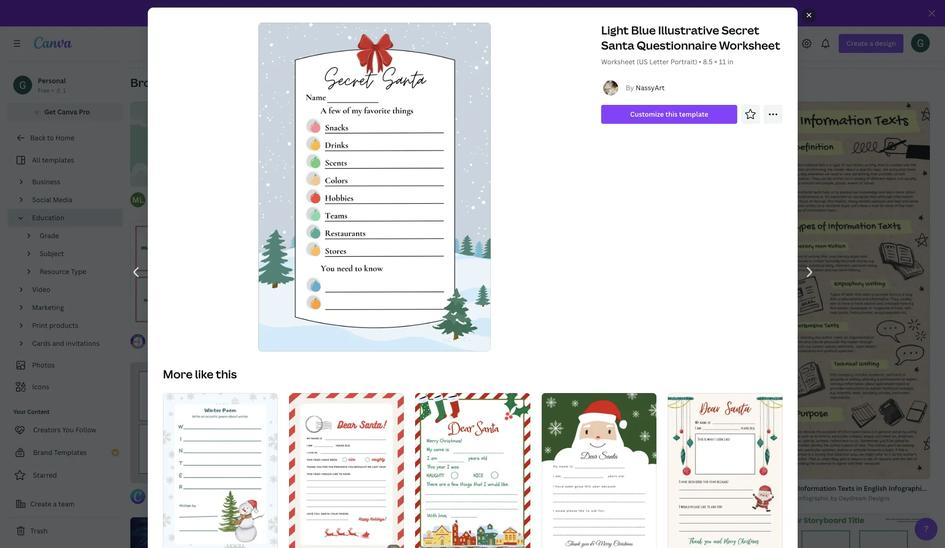 Task type: vqa. For each thing, say whether or not it's contained in the screenshot.
the Maddy Lyons element
yes



Task type: describe. For each thing, give the bounding box(es) containing it.
×
[[714, 57, 717, 66]]

free
[[38, 86, 50, 95]]

illustrative for light blue illustrative secret santa questionnaire worksheet worksheet by nassyart
[[508, 320, 543, 329]]

🎁
[[340, 9, 349, 17]]

secret for light blue illustrative secret santa questionnaire worksheet worksheet by nassyart
[[544, 320, 565, 329]]

content
[[27, 408, 50, 416]]

get canva pro button
[[8, 103, 123, 121]]

maddy lyons image
[[130, 192, 146, 207]]

santa for light blue illustrative secret santa questionnaire worksheet worksheet by nassyart
[[567, 320, 585, 329]]

cards and invitations
[[32, 339, 100, 348]]

free •
[[38, 86, 54, 95]]

business link
[[28, 173, 117, 191]]

resource type
[[40, 267, 86, 276]]

letter
[[650, 57, 669, 66]]

pastel
[[784, 191, 804, 200]]

social media link
[[28, 191, 117, 209]]

mint
[[821, 191, 836, 200]]

red and beige modern christmas wish list kids santa letter image
[[289, 393, 404, 548]]

lessons
[[178, 3, 202, 12]]

icons link
[[13, 378, 117, 396]]

cheat
[[203, 343, 219, 351]]

0 vertical spatial comic
[[210, 488, 230, 497]]

canva inside blank 6 panel grid comic strip comic strip by canva creative studio
[[191, 498, 208, 506]]

conversation
[[206, 333, 249, 341]]

video
[[32, 285, 50, 294]]

violet
[[764, 191, 783, 200]]

by inside 'graphic organizer by canva creative studio' link
[[524, 449, 531, 457]]

by inside dark gray white modern assignment group work group work by streakside
[[670, 462, 677, 470]]

chat
[[164, 333, 180, 341]]

products
[[49, 321, 78, 330]]

by inside the information texts in english infographic natur infographic by daydream designs
[[831, 494, 838, 502]]

blank 6 panel grid comic strip image
[[130, 362, 281, 483]]

flashcard by teach cheat link
[[149, 342, 281, 352]]

a
[[53, 500, 57, 508]]

flashcards
[[275, 333, 309, 341]]

classroom time capsule whiteboard in violet pastel pink mint green style
[[636, 191, 875, 200]]

0 vertical spatial designs
[[368, 330, 390, 338]]

dark gray white modern assignment group work link
[[636, 452, 794, 462]]

1 horizontal spatial templates
[[301, 75, 359, 90]]

poster by daydream designs link
[[312, 330, 444, 339]]

nassyart link
[[636, 83, 665, 92]]

0 horizontal spatial this
[[216, 366, 237, 382]]

browse high quality education templates
[[130, 75, 359, 90]]

education
[[32, 213, 64, 222]]

• inside light blue illustrative secret santa questionnaire worksheet worksheet (us letter portrait) • 8.5 × 11 in
[[699, 57, 702, 66]]

information texts in english infographic natural fluro cardboard doodle style image
[[780, 102, 930, 479]]

marketing
[[32, 303, 64, 312]]

dark
[[636, 452, 651, 461]]

grade
[[40, 231, 59, 240]]

style
[[858, 191, 875, 200]]

poster
[[312, 330, 329, 338]]

quality
[[200, 75, 240, 90]]

multicolor clouds daily class agenda template image
[[130, 101, 281, 186]]

blue and white illustrated acrostic poem writing worksheet image
[[163, 393, 278, 548]]

pink geometric parent-teacher conference notes image
[[293, 350, 444, 548]]

1 horizontal spatial infographic
[[889, 484, 926, 493]]

follow
[[76, 425, 96, 434]]

brand templates
[[33, 448, 87, 457]]

blue for light blue illustrative secret santa questionnaire worksheet worksheet (us letter portrait) • 8.5 × 11 in
[[631, 22, 656, 38]]

blank
[[149, 488, 167, 497]]

multicolor clouds daily class agenda template link
[[149, 190, 301, 201]]

by inside chit chat weekly conversation starter flashcards flashcard by teach cheat
[[177, 343, 184, 351]]

type
[[71, 267, 86, 276]]

pro inside button
[[79, 107, 90, 116]]

browse lessons link
[[146, 0, 210, 17]]

home
[[55, 133, 74, 142]]

dark gray white modern assignment group work group work by streakside
[[636, 452, 794, 470]]

red & white cute interactive christmas wish list dear santa letter image
[[542, 393, 657, 548]]

green & red watercolor christmas wish list interactive dear santa letter image
[[668, 393, 783, 548]]

daydream inside the information texts in english infographic natur infographic by daydream designs
[[839, 494, 867, 502]]

light blue illustrative secret santa questionnaire worksheet worksheet (us letter portrait) • 8.5 × 11 in
[[601, 22, 780, 66]]

starred
[[33, 471, 57, 480]]

first
[[436, 9, 450, 17]]

comic strip by canva creative studio link
[[149, 498, 252, 507]]

future skills image
[[704, 0, 930, 60]]

green red colorful cute hand drawn christmas letter a4 image
[[415, 393, 530, 548]]

creators you follow
[[33, 425, 96, 434]]

light blue illustrative secret santa questionnaire worksheet worksheet by nassyart
[[474, 320, 668, 338]]

in inside light blue illustrative secret santa questionnaire worksheet worksheet (us letter portrait) • 8.5 × 11 in
[[728, 57, 734, 66]]

assignment
[[717, 452, 754, 461]]

resource type button
[[36, 263, 117, 281]]

organizer
[[497, 449, 523, 457]]

chit
[[149, 333, 163, 341]]

cards
[[32, 339, 51, 348]]

portrait)
[[671, 57, 697, 66]]

by inside light blue illustrative secret santa questionnaire worksheet worksheet by nassyart
[[504, 330, 511, 338]]

0 vertical spatial creative
[[551, 449, 574, 457]]

periods in american literature english poster series in brown vintage scrapbook style image
[[293, 102, 444, 315]]

questionnaire for light blue illustrative secret santa questionnaire worksheet worksheet by nassyart
[[587, 320, 632, 329]]

time
[[511, 9, 526, 17]]

by inside blank 6 panel grid comic strip comic strip by canva creative studio
[[183, 498, 190, 506]]

trash
[[30, 526, 48, 535]]

like
[[195, 366, 213, 382]]

get
[[44, 107, 56, 116]]

1 vertical spatial in
[[756, 191, 762, 200]]

1 horizontal spatial this
[[666, 110, 678, 119]]

subject
[[40, 249, 64, 258]]

upgrade now button
[[546, 9, 589, 17]]

browse lessons
[[153, 3, 202, 12]]

personal
[[38, 76, 66, 85]]

upgrade
[[546, 9, 574, 17]]

concept map graphic organizer image
[[455, 469, 606, 548]]

50%
[[350, 9, 365, 17]]

information texts in english infographic natur link
[[798, 483, 946, 494]]

white
[[669, 452, 688, 461]]

1 horizontal spatial strip
[[232, 488, 247, 497]]

templates
[[54, 448, 87, 457]]

infographic by daydream designs link
[[798, 494, 930, 503]]

pink
[[805, 191, 819, 200]]

for
[[412, 9, 422, 17]]

social media
[[32, 195, 72, 204]]

canva inside button
[[57, 107, 77, 116]]

by
[[626, 83, 634, 92]]

questionnaire for light blue illustrative secret santa questionnaire worksheet worksheet (us letter portrait) • 8.5 × 11 in
[[637, 37, 717, 53]]

maddy
[[194, 201, 213, 209]]

poster by daydream designs
[[312, 330, 390, 338]]



Task type: locate. For each thing, give the bounding box(es) containing it.
1 horizontal spatial questionnaire
[[637, 37, 717, 53]]

get canva pro
[[44, 107, 90, 116]]

invitations
[[66, 339, 100, 348]]

pro up back to home link
[[79, 107, 90, 116]]

creators you follow link
[[8, 421, 123, 439]]

illustrative up worksheet by nassyart link
[[508, 320, 543, 329]]

1 vertical spatial light
[[474, 320, 490, 329]]

photos
[[32, 361, 55, 370]]

modern
[[690, 452, 715, 461]]

in
[[728, 57, 734, 66], [756, 191, 762, 200], [857, 484, 863, 493]]

0 horizontal spatial in
[[728, 57, 734, 66]]

all templates
[[32, 155, 74, 164]]

secret for light blue illustrative secret santa questionnaire worksheet worksheet (us letter portrait) • 8.5 × 11 in
[[722, 22, 760, 38]]

your
[[13, 408, 26, 416]]

1 vertical spatial studio
[[234, 498, 252, 506]]

1 horizontal spatial light
[[601, 22, 629, 38]]

santa
[[601, 37, 634, 53], [567, 320, 585, 329]]

0 horizontal spatial creative
[[209, 498, 232, 506]]

group down dark
[[636, 462, 653, 470]]

studio
[[575, 449, 593, 457], [234, 498, 252, 506]]

weekly
[[181, 333, 204, 341]]

months.
[[457, 9, 483, 17]]

1 vertical spatial pro
[[79, 107, 90, 116]]

chit chat weekly conversation starter flashcards link
[[149, 332, 309, 342]]

nassyart down light blue illustrative secret santa questionnaire worksheet "link" on the right
[[513, 330, 537, 338]]

blue
[[631, 22, 656, 38], [492, 320, 506, 329]]

0 vertical spatial nassyart
[[636, 83, 665, 92]]

0 horizontal spatial studio
[[234, 498, 252, 506]]

teach
[[186, 343, 202, 351]]

blue for light blue illustrative secret santa questionnaire worksheet worksheet by nassyart
[[492, 320, 506, 329]]

browse left lessons
[[153, 3, 177, 12]]

create
[[30, 500, 51, 508]]

0 vertical spatial browse
[[153, 3, 177, 12]]

storyboard whiteboard in grey green blue cute illustrative style image
[[780, 513, 930, 548]]

1 vertical spatial nassyart
[[513, 330, 537, 338]]

secret up 11
[[722, 22, 760, 38]]

1 vertical spatial santa
[[567, 320, 585, 329]]

light for light blue illustrative secret santa questionnaire worksheet worksheet by nassyart
[[474, 320, 490, 329]]

information texts in english infographic natur infographic by daydream designs
[[798, 484, 946, 502]]

more
[[163, 366, 193, 382]]

this right the like
[[216, 366, 237, 382]]

0 vertical spatial work
[[778, 452, 794, 461]]

canva right off
[[377, 9, 398, 17]]

0 vertical spatial daydream
[[339, 330, 367, 338]]

secret up worksheet by nassyart link
[[544, 320, 565, 329]]

pro left for
[[399, 9, 411, 17]]

1 vertical spatial templates
[[42, 155, 74, 164]]

1 horizontal spatial secret
[[722, 22, 760, 38]]

strip
[[232, 488, 247, 497], [168, 498, 181, 506]]

0 vertical spatial studio
[[575, 449, 593, 457]]

graphic organizer by canva creative studio link
[[474, 449, 606, 458]]

illustrative for light blue illustrative secret santa questionnaire worksheet worksheet (us letter portrait) • 8.5 × 11 in
[[658, 22, 719, 38]]

light blue illustrative secret santa questionnaire worksheet image
[[258, 22, 492, 352], [455, 102, 606, 315]]

print products link
[[28, 317, 117, 335]]

questionnaire inside light blue illustrative secret santa questionnaire worksheet worksheet by nassyart
[[587, 320, 632, 329]]

infographic left natur
[[889, 484, 926, 493]]

illustrative up portrait)
[[658, 22, 719, 38]]

customize
[[630, 110, 664, 119]]

offer.
[[527, 9, 544, 17]]

1
[[63, 86, 66, 95]]

0 horizontal spatial nassyart
[[513, 330, 537, 338]]

high
[[175, 75, 198, 90]]

creative inside blank 6 panel grid comic strip comic strip by canva creative studio
[[209, 498, 232, 506]]

santa up by
[[601, 37, 634, 53]]

1 horizontal spatial creative
[[551, 449, 574, 457]]

1 vertical spatial illustrative
[[508, 320, 543, 329]]

this
[[666, 110, 678, 119], [216, 366, 237, 382]]

blue up worksheet by nassyart link
[[492, 320, 506, 329]]

studio inside blank 6 panel grid comic strip comic strip by canva creative studio
[[234, 498, 252, 506]]

1 vertical spatial this
[[216, 366, 237, 382]]

0 horizontal spatial light
[[474, 320, 490, 329]]

group right assignment
[[756, 452, 776, 461]]

grade button
[[36, 227, 117, 245]]

in up infographic by daydream designs link
[[857, 484, 863, 493]]

template
[[271, 191, 301, 200]]

None search field
[[492, 34, 775, 53]]

chit chat weekly conversation starter flashcards image
[[130, 221, 281, 328]]

0 vertical spatial pro
[[399, 9, 411, 17]]

designs
[[368, 330, 390, 338], [869, 494, 890, 502]]

1 vertical spatial infographic
[[798, 494, 830, 502]]

ml link
[[130, 192, 146, 207]]

now
[[575, 9, 589, 17]]

browse
[[153, 3, 177, 12], [130, 75, 173, 90]]

1 vertical spatial work
[[655, 462, 669, 470]]

grid
[[194, 488, 208, 497]]

0 vertical spatial blue
[[631, 22, 656, 38]]

create a team button
[[8, 495, 123, 514]]

0 vertical spatial this
[[666, 110, 678, 119]]

1 horizontal spatial nassyart
[[636, 83, 665, 92]]

natur
[[928, 484, 946, 493]]

graphic
[[474, 449, 495, 457]]

streakside
[[678, 462, 707, 470]]

1 horizontal spatial illustrative
[[658, 22, 719, 38]]

0 horizontal spatial santa
[[567, 320, 585, 329]]

0 vertical spatial secret
[[722, 22, 760, 38]]

0 vertical spatial group
[[756, 452, 776, 461]]

group work by streakside link
[[636, 462, 768, 471]]

blue inside light blue illustrative secret santa questionnaire worksheet worksheet by nassyart
[[492, 320, 506, 329]]

1 vertical spatial group
[[636, 462, 653, 470]]

1 horizontal spatial work
[[778, 452, 794, 461]]

cards and invitations link
[[28, 335, 117, 353]]

starter
[[251, 333, 273, 341]]

illustrative inside light blue illustrative secret santa questionnaire worksheet worksheet by nassyart
[[508, 320, 543, 329]]

1 vertical spatial strip
[[168, 498, 181, 506]]

1 vertical spatial designs
[[869, 494, 890, 502]]

1 horizontal spatial group
[[756, 452, 776, 461]]

daydream down texts
[[839, 494, 867, 502]]

1 horizontal spatial designs
[[869, 494, 890, 502]]

1 vertical spatial blue
[[492, 320, 506, 329]]

daily
[[208, 191, 225, 200]]

0 horizontal spatial secret
[[544, 320, 565, 329]]

blue up (us
[[631, 22, 656, 38]]

blue inside light blue illustrative secret santa questionnaire worksheet worksheet (us letter portrait) • 8.5 × 11 in
[[631, 22, 656, 38]]

questionnaire inside light blue illustrative secret santa questionnaire worksheet worksheet (us letter portrait) • 8.5 × 11 in
[[637, 37, 717, 53]]

lyons
[[214, 201, 230, 209]]

1 vertical spatial secret
[[544, 320, 565, 329]]

blank 6 panel grid comic strip comic strip by canva creative studio
[[149, 488, 252, 506]]

blank 6 panel grid comic strip link
[[149, 487, 252, 498]]

chit chat weekly conversation starter flashcards flashcard by teach cheat
[[149, 333, 309, 351]]

1 vertical spatial •
[[52, 86, 54, 95]]

and
[[52, 339, 64, 348]]

in left violet
[[756, 191, 762, 200]]

by inside poster by daydream designs link
[[331, 330, 338, 338]]

0 horizontal spatial templates
[[42, 155, 74, 164]]

1 horizontal spatial santa
[[601, 37, 634, 53]]

santa for light blue illustrative secret santa questionnaire worksheet worksheet (us letter portrait) • 8.5 × 11 in
[[601, 37, 634, 53]]

daydream right poster
[[339, 330, 367, 338]]

media
[[53, 195, 72, 204]]

strip down 6
[[168, 498, 181, 506]]

1 horizontal spatial in
[[756, 191, 762, 200]]

light for light blue illustrative secret santa questionnaire worksheet worksheet (us letter portrait) • 8.5 × 11 in
[[601, 22, 629, 38]]

print
[[32, 321, 48, 330]]

1 horizontal spatial studio
[[575, 449, 593, 457]]

1 horizontal spatial blue
[[631, 22, 656, 38]]

photos link
[[13, 356, 117, 374]]

starred link
[[8, 466, 123, 485]]

2 horizontal spatial in
[[857, 484, 863, 493]]

secret inside light blue illustrative secret santa questionnaire worksheet worksheet by nassyart
[[544, 320, 565, 329]]

0 vertical spatial •
[[699, 57, 702, 66]]

1 horizontal spatial pro
[[399, 9, 411, 17]]

in right 11
[[728, 57, 734, 66]]

nassyart
[[636, 83, 665, 92], [513, 330, 537, 338]]

0 horizontal spatial blue
[[492, 320, 506, 329]]

0 vertical spatial santa
[[601, 37, 634, 53]]

marketing link
[[28, 299, 117, 317]]

designs inside the information texts in english infographic natur infographic by daydream designs
[[869, 494, 890, 502]]

0 vertical spatial light
[[601, 22, 629, 38]]

classroom
[[636, 191, 670, 200]]

back
[[30, 133, 45, 142]]

you
[[62, 425, 74, 434]]

1 horizontal spatial comic
[[210, 488, 230, 497]]

canva right organizer
[[533, 449, 550, 457]]

1 horizontal spatial •
[[699, 57, 702, 66]]

• right the free
[[52, 86, 54, 95]]

canva down blank 6 panel grid comic strip link
[[191, 498, 208, 506]]

template
[[679, 110, 709, 119]]

1 horizontal spatial daydream
[[839, 494, 867, 502]]

in inside the information texts in english infographic natur infographic by daydream designs
[[857, 484, 863, 493]]

dark gray white modern assignment group work image
[[617, 363, 768, 447]]

0 vertical spatial infographic
[[889, 484, 926, 493]]

0 horizontal spatial group
[[636, 462, 653, 470]]

0 horizontal spatial illustrative
[[508, 320, 543, 329]]

english
[[864, 484, 888, 493]]

0 vertical spatial strip
[[232, 488, 247, 497]]

studio inside 'graphic organizer by canva creative studio' link
[[575, 449, 593, 457]]

0 horizontal spatial designs
[[368, 330, 390, 338]]

light inside light blue illustrative secret santa questionnaire worksheet worksheet (us letter portrait) • 8.5 × 11 in
[[601, 22, 629, 38]]

0 vertical spatial illustrative
[[658, 22, 719, 38]]

social
[[32, 195, 51, 204]]

nassyart right by
[[636, 83, 665, 92]]

education
[[242, 75, 299, 90]]

exploring word origins story book in blue white simple lined style image
[[617, 482, 768, 548]]

comic right grid
[[210, 488, 230, 497]]

0 vertical spatial questionnaire
[[637, 37, 717, 53]]

0 horizontal spatial pro
[[79, 107, 90, 116]]

1 vertical spatial creative
[[209, 498, 232, 506]]

illustrative inside light blue illustrative secret santa questionnaire worksheet worksheet (us letter portrait) • 8.5 × 11 in
[[658, 22, 719, 38]]

video link
[[28, 281, 117, 299]]

all
[[32, 155, 40, 164]]

light
[[601, 22, 629, 38], [474, 320, 490, 329]]

browse for browse lessons
[[153, 3, 177, 12]]

•
[[699, 57, 702, 66], [52, 86, 54, 95]]

0 vertical spatial in
[[728, 57, 734, 66]]

0 horizontal spatial daydream
[[339, 330, 367, 338]]

santa inside light blue illustrative secret santa questionnaire worksheet worksheet (us letter portrait) • 8.5 × 11 in
[[601, 37, 634, 53]]

1 vertical spatial daydream
[[839, 494, 867, 502]]

daydream inside poster by daydream designs link
[[339, 330, 367, 338]]

graphic organizer by canva creative studio
[[474, 449, 593, 457]]

comic down blank
[[149, 498, 167, 506]]

0 horizontal spatial questionnaire
[[587, 320, 632, 329]]

cause and effect graphic organizer planning whiteboard in yellow green simple colorful style image
[[455, 349, 606, 434]]

resource
[[40, 267, 69, 276]]

1 vertical spatial browse
[[130, 75, 173, 90]]

santa inside light blue illustrative secret santa questionnaire worksheet worksheet by nassyart
[[567, 320, 585, 329]]

browse for browse high quality education templates
[[130, 75, 173, 90]]

infographic down information
[[798, 494, 830, 502]]

light inside light blue illustrative secret santa questionnaire worksheet worksheet by nassyart
[[474, 320, 490, 329]]

canva right get
[[57, 107, 77, 116]]

0 vertical spatial templates
[[301, 75, 359, 90]]

0 horizontal spatial work
[[655, 462, 669, 470]]

create a team
[[30, 500, 75, 508]]

class
[[226, 191, 243, 200]]

0 horizontal spatial comic
[[149, 498, 167, 506]]

• left 8.5
[[699, 57, 702, 66]]

your content
[[13, 408, 50, 416]]

browse left high
[[130, 75, 173, 90]]

by inside multicolor clouds daily class agenda template presentation by maddy lyons
[[186, 201, 193, 209]]

1 vertical spatial questionnaire
[[587, 320, 632, 329]]

maddy lyons element
[[130, 192, 146, 207]]

subject button
[[36, 245, 117, 263]]

2 vertical spatial in
[[857, 484, 863, 493]]

worksheet
[[719, 37, 780, 53], [601, 57, 635, 66], [634, 320, 668, 329], [474, 330, 503, 338]]

this left template
[[666, 110, 678, 119]]

presentation by maddy lyons link
[[149, 201, 281, 210]]

secret inside light blue illustrative secret santa questionnaire worksheet worksheet (us letter portrait) • 8.5 × 11 in
[[722, 22, 760, 38]]

1 vertical spatial comic
[[149, 498, 167, 506]]

print products
[[32, 321, 78, 330]]

8.5
[[703, 57, 713, 66]]

santa up worksheet by nassyart link
[[567, 320, 585, 329]]

strip right grid
[[232, 488, 247, 497]]

0 horizontal spatial infographic
[[798, 494, 830, 502]]

nassyart inside light blue illustrative secret santa questionnaire worksheet worksheet by nassyart
[[513, 330, 537, 338]]

0 horizontal spatial •
[[52, 86, 54, 95]]

team
[[58, 500, 75, 508]]

classroom time capsule whiteboard in violet pastel pink mint green style image
[[617, 102, 768, 186]]

0 horizontal spatial strip
[[168, 498, 181, 506]]



